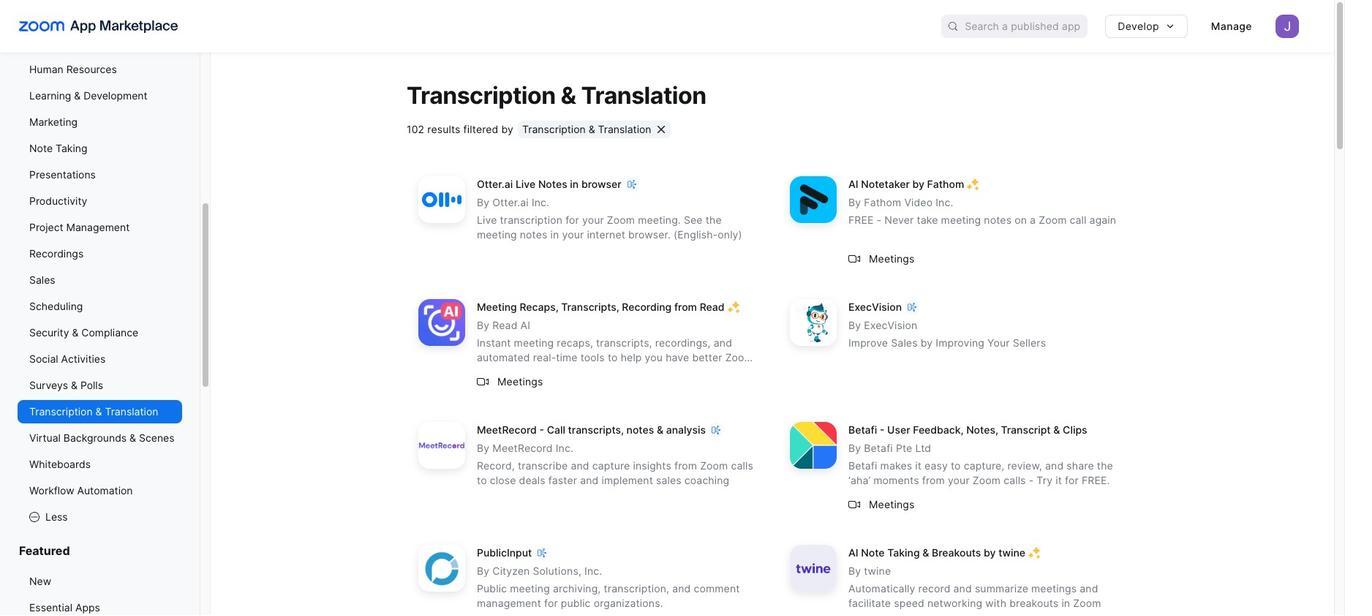 Task type: locate. For each thing, give the bounding box(es) containing it.
ai down recaps,
[[520, 319, 530, 332]]

meeting up real-
[[514, 337, 554, 349]]

breakouts
[[1010, 597, 1059, 610]]

1 vertical spatial live
[[477, 214, 497, 226]]

calls
[[731, 460, 753, 472], [1004, 474, 1026, 487]]

ai left notetaker
[[848, 178, 858, 190]]

translation for transcription & translation link
[[105, 405, 158, 418]]

2 vertical spatial your
[[948, 474, 970, 487]]

twine inside by twine automatically record and summarize meetings and facilitate speed networking with breakouts in zoom
[[864, 565, 891, 577]]

the right see
[[706, 214, 722, 226]]

by up improve
[[848, 319, 861, 332]]

capture,
[[964, 460, 1005, 472]]

meetings down 'moments'
[[869, 498, 915, 510]]

never
[[885, 214, 914, 226]]

transcription inside transcription & translation link
[[29, 405, 93, 418]]

1 horizontal spatial to
[[608, 351, 618, 364]]

by up record,
[[477, 442, 489, 454]]

your down capture,
[[948, 474, 970, 487]]

and up networking
[[953, 582, 972, 595]]

it left "easy"
[[915, 460, 922, 472]]

1 vertical spatial sales
[[891, 337, 918, 349]]

0 vertical spatial from
[[674, 301, 697, 313]]

human
[[29, 63, 63, 75]]

read down meeting
[[492, 319, 518, 332]]

meeting.
[[638, 214, 681, 226]]

call
[[547, 424, 565, 436]]

twine
[[999, 547, 1026, 559], [864, 565, 891, 577]]

1 horizontal spatial notes
[[627, 424, 654, 436]]

1 vertical spatial fathom
[[864, 196, 901, 209]]

in down transcription
[[550, 228, 559, 241]]

workflow automation link
[[18, 479, 182, 503]]

0 horizontal spatial note
[[29, 142, 53, 154]]

1 horizontal spatial in
[[570, 178, 579, 190]]

in right the notes
[[570, 178, 579, 190]]

notes
[[538, 178, 567, 190]]

& left breakouts
[[923, 547, 929, 559]]

by for management
[[477, 565, 489, 577]]

1 vertical spatial notes
[[520, 228, 548, 241]]

manage
[[1211, 20, 1252, 32]]

live left the notes
[[516, 178, 536, 190]]

your left internet
[[562, 228, 584, 241]]

2 vertical spatial from
[[922, 474, 945, 487]]

for inside by cityzen solutions, inc. public meeting archiving, transcription, and comment management for public organizations.
[[544, 597, 558, 610]]

your inside 'betafi - user feedback, notes, transcript & clips by betafi pte ltd betafi makes it easy to capture, review, and share the 'aha' moments from your zoom calls - try it for free.'
[[948, 474, 970, 487]]

0 vertical spatial taking
[[56, 142, 87, 154]]

& down "human resources"
[[74, 89, 81, 102]]

the inside by otter.ai inc. live transcription for your zoom meeting.  see the meeting notes in your internet browser. (english-only)
[[706, 214, 722, 226]]

by for calls
[[477, 442, 489, 454]]

by inside by cityzen solutions, inc. public meeting archiving, transcription, and comment management for public organizations.
[[477, 565, 489, 577]]

0 vertical spatial transcripts,
[[596, 337, 652, 349]]

archiving,
[[553, 582, 601, 595]]

to inside by meetrecord inc. record, transcribe and capture insights from zoom calls to close deals faster and implement sales coaching
[[477, 474, 487, 487]]

inc. inside by cityzen solutions, inc. public meeting archiving, transcription, and comment management for public organizations.
[[584, 565, 602, 577]]

by up the automatically
[[848, 565, 861, 577]]

meeting inside by read ai instant meeting recaps, transcripts, recordings, and automated real-time tools to help you have better zoom meetings.
[[514, 337, 554, 349]]

transcription & translation up browser
[[522, 123, 651, 136]]

calls inside 'betafi - user feedback, notes, transcript & clips by betafi pte ltd betafi makes it easy to capture, review, and share the 'aha' moments from your zoom calls - try it for free.'
[[1004, 474, 1026, 487]]

2 horizontal spatial notes
[[984, 214, 1012, 226]]

fathom inside by fathom video inc. free - never take meeting notes on a zoom call again
[[864, 196, 901, 209]]

review,
[[1008, 460, 1042, 472]]

by cityzen solutions, inc. public meeting archiving, transcription, and comment management for public organizations.
[[477, 565, 740, 610]]

it right try in the bottom of the page
[[1056, 474, 1062, 487]]

1 vertical spatial ai
[[520, 319, 530, 332]]

scheduling link
[[18, 295, 182, 318]]

close
[[490, 474, 516, 487]]

0 vertical spatial translation
[[581, 81, 706, 110]]

notes left on
[[984, 214, 1012, 226]]

call
[[1070, 214, 1087, 226]]

betafi
[[848, 424, 877, 436], [864, 442, 893, 454], [848, 460, 877, 472]]

& inside button
[[589, 123, 595, 136]]

ai up the automatically
[[848, 547, 858, 559]]

for left public
[[544, 597, 558, 610]]

human resources link
[[18, 58, 182, 81]]

2 vertical spatial to
[[477, 474, 487, 487]]

meeting
[[941, 214, 981, 226], [477, 228, 517, 241], [514, 337, 554, 349], [510, 582, 550, 595]]

to down record,
[[477, 474, 487, 487]]

translation up transcription & translation button
[[581, 81, 706, 110]]

notes down transcription
[[520, 228, 548, 241]]

transcripts, up "capture"
[[568, 424, 624, 436]]

0 vertical spatial calls
[[731, 460, 753, 472]]

learning & development
[[29, 89, 148, 102]]

a
[[1030, 214, 1036, 226]]

1 vertical spatial transcription & translation
[[522, 123, 651, 136]]

transcripts, up help
[[596, 337, 652, 349]]

1 horizontal spatial for
[[566, 214, 579, 226]]

learning
[[29, 89, 71, 102]]

transcription & translation link
[[18, 400, 182, 424]]

transcription
[[407, 81, 556, 110], [522, 123, 586, 136], [29, 405, 93, 418]]

by inside by read ai instant meeting recaps, transcripts, recordings, and automated real-time tools to help you have better zoom meetings.
[[477, 319, 489, 332]]

1 horizontal spatial the
[[1097, 460, 1113, 472]]

1 horizontal spatial read
[[700, 301, 725, 313]]

0 vertical spatial read
[[700, 301, 725, 313]]

2 vertical spatial transcription
[[29, 405, 93, 418]]

inc. up transcription
[[532, 196, 549, 209]]

zoom inside by twine automatically record and summarize meetings and facilitate speed networking with breakouts in zoom
[[1073, 597, 1101, 610]]

apps
[[75, 601, 100, 614]]

social activities
[[29, 353, 106, 365]]

0 horizontal spatial twine
[[864, 565, 891, 577]]

your
[[582, 214, 604, 226], [562, 228, 584, 241], [948, 474, 970, 487]]

0 vertical spatial sales
[[29, 274, 55, 286]]

transcription & translation inside transcription & translation button
[[522, 123, 651, 136]]

0 horizontal spatial in
[[550, 228, 559, 241]]

& up transcription & translation button
[[561, 81, 576, 110]]

zoom inside by meetrecord inc. record, transcribe and capture insights from zoom calls to close deals faster and implement sales coaching
[[700, 460, 728, 472]]

- right free on the right top of page
[[877, 214, 882, 226]]

ai notetaker by fathom
[[848, 178, 964, 190]]

and left comment
[[672, 582, 691, 595]]

0 vertical spatial live
[[516, 178, 536, 190]]

to left help
[[608, 351, 618, 364]]

1 vertical spatial twine
[[864, 565, 891, 577]]

it
[[915, 460, 922, 472], [1056, 474, 1062, 487]]

meeting right take at top right
[[941, 214, 981, 226]]

from up sales
[[674, 460, 697, 472]]

sales link
[[18, 268, 182, 292]]

browser
[[581, 178, 621, 190]]

from down "easy"
[[922, 474, 945, 487]]

meetings for betafi makes it easy to capture, review, and share the 'aha' moments from your zoom calls - try it for free.
[[869, 498, 915, 510]]

& left polls
[[71, 379, 77, 391]]

transcription inside transcription & translation button
[[522, 123, 586, 136]]

transcription & translation up the backgrounds
[[29, 405, 158, 418]]

development
[[84, 89, 148, 102]]

by meetrecord inc. record, transcribe and capture insights from zoom calls to close deals faster and implement sales coaching
[[477, 442, 753, 487]]

sales inside by execvision improve sales by improving your sellers
[[891, 337, 918, 349]]

2 vertical spatial for
[[544, 597, 558, 610]]

inc.
[[532, 196, 549, 209], [936, 196, 953, 209], [556, 442, 573, 454], [584, 565, 602, 577]]

management
[[66, 221, 130, 233]]

learning & development link
[[18, 84, 182, 108]]

fathom up video
[[927, 178, 964, 190]]

1 vertical spatial taking
[[887, 547, 920, 559]]

meetings for instant meeting recaps, transcripts, recordings, and automated real-time tools to help you have better zoom meetings.
[[497, 375, 543, 388]]

zoom up internet
[[607, 214, 635, 226]]

1 vertical spatial transcripts,
[[568, 424, 624, 436]]

for
[[566, 214, 579, 226], [1065, 474, 1079, 487], [544, 597, 558, 610]]

0 vertical spatial note
[[29, 142, 53, 154]]

0 vertical spatial ai
[[848, 178, 858, 190]]

live left transcription
[[477, 214, 497, 226]]

inc. down call
[[556, 442, 573, 454]]

scenes
[[139, 432, 174, 444]]

1 horizontal spatial note
[[861, 547, 885, 559]]

0 horizontal spatial live
[[477, 214, 497, 226]]

1 vertical spatial from
[[674, 460, 697, 472]]

0 vertical spatial in
[[570, 178, 579, 190]]

filtered
[[463, 123, 498, 136]]

transcription & translation inside transcription & translation link
[[29, 405, 158, 418]]

1 horizontal spatial calls
[[1004, 474, 1026, 487]]

2 horizontal spatial to
[[951, 460, 961, 472]]

and inside 'betafi - user feedback, notes, transcript & clips by betafi pte ltd betafi makes it easy to capture, review, and share the 'aha' moments from your zoom calls - try it for free.'
[[1045, 460, 1064, 472]]

see
[[684, 214, 703, 226]]

0 horizontal spatial the
[[706, 214, 722, 226]]

security
[[29, 326, 69, 339]]

& inside 'betafi - user feedback, notes, transcript & clips by betafi pte ltd betafi makes it easy to capture, review, and share the 'aha' moments from your zoom calls - try it for free.'
[[1053, 424, 1060, 436]]

by
[[501, 123, 514, 136], [912, 178, 924, 190], [921, 337, 933, 349], [984, 547, 996, 559]]

notes up insights
[[627, 424, 654, 436]]

sales right improve
[[891, 337, 918, 349]]

by for on
[[848, 196, 861, 209]]

0 horizontal spatial notes
[[520, 228, 548, 241]]

translation up browser
[[598, 123, 651, 136]]

twine up summarize
[[999, 547, 1026, 559]]

zoom inside by otter.ai inc. live transcription for your zoom meeting.  see the meeting notes in your internet browser. (english-only)
[[607, 214, 635, 226]]

for down the notes
[[566, 214, 579, 226]]

by for networking
[[848, 565, 861, 577]]

project management
[[29, 221, 130, 233]]

note taking link
[[18, 137, 182, 160]]

user
[[887, 424, 910, 436]]

virtual
[[29, 432, 61, 444]]

1 horizontal spatial fathom
[[927, 178, 964, 190]]

twine up the automatically
[[864, 565, 891, 577]]

0 vertical spatial for
[[566, 214, 579, 226]]

taking up the automatically
[[887, 547, 920, 559]]

zoom inside by read ai instant meeting recaps, transcripts, recordings, and automated real-time tools to help you have better zoom meetings.
[[725, 351, 753, 364]]

your up internet
[[582, 214, 604, 226]]

marketing link
[[18, 110, 182, 134]]

note down marketing
[[29, 142, 53, 154]]

0 horizontal spatial calls
[[731, 460, 753, 472]]

notes inside by fathom video inc. free - never take meeting notes on a zoom call again
[[984, 214, 1012, 226]]

by up public
[[477, 565, 489, 577]]

1 vertical spatial meetings
[[497, 375, 543, 388]]

by inside by otter.ai inc. live transcription for your zoom meeting.  see the meeting notes in your internet browser. (english-only)
[[477, 196, 489, 209]]

by inside by execvision improve sales by improving your sellers
[[921, 337, 933, 349]]

0 vertical spatial it
[[915, 460, 922, 472]]

translation for transcription & translation button
[[598, 123, 651, 136]]

1 vertical spatial translation
[[598, 123, 651, 136]]

transcription up the notes
[[522, 123, 586, 136]]

by inside by fathom video inc. free - never take meeting notes on a zoom call again
[[848, 196, 861, 209]]

fathom
[[927, 178, 964, 190], [864, 196, 901, 209]]

0 horizontal spatial fathom
[[864, 196, 901, 209]]

2 horizontal spatial for
[[1065, 474, 1079, 487]]

otter.ai live notes in browser
[[477, 178, 621, 190]]

1 vertical spatial meetrecord
[[492, 442, 553, 454]]

1 vertical spatial note
[[861, 547, 885, 559]]

meetrecord up record,
[[477, 424, 537, 436]]

1 vertical spatial transcription
[[522, 123, 586, 136]]

& left the clips
[[1053, 424, 1060, 436]]

0 vertical spatial meetings
[[869, 252, 915, 265]]

execvision inside by execvision improve sales by improving your sellers
[[864, 319, 917, 332]]

meeting down transcription
[[477, 228, 517, 241]]

zoom down capture,
[[973, 474, 1001, 487]]

betafi up 'aha'
[[848, 460, 877, 472]]

improve
[[848, 337, 888, 349]]

faster
[[548, 474, 577, 487]]

by down otter.ai live notes in browser
[[477, 196, 489, 209]]

and inside by cityzen solutions, inc. public meeting archiving, transcription, and comment management for public organizations.
[[672, 582, 691, 595]]

by up free on the right top of page
[[848, 196, 861, 209]]

transcripts,
[[596, 337, 652, 349], [568, 424, 624, 436]]

meeting inside by fathom video inc. free - never take meeting notes on a zoom call again
[[941, 214, 981, 226]]

and up better
[[714, 337, 732, 349]]

meetings down never
[[869, 252, 915, 265]]

translation up scenes
[[105, 405, 158, 418]]

0 horizontal spatial for
[[544, 597, 558, 610]]

recordings
[[29, 247, 84, 260]]

2 vertical spatial ai
[[848, 547, 858, 559]]

2 vertical spatial transcription & translation
[[29, 405, 158, 418]]

0 horizontal spatial sales
[[29, 274, 55, 286]]

the up "free."
[[1097, 460, 1113, 472]]

sales up scheduling
[[29, 274, 55, 286]]

- left try in the bottom of the page
[[1029, 474, 1034, 487]]

& up browser
[[589, 123, 595, 136]]

workflow
[[29, 484, 74, 497]]

from inside 'betafi - user feedback, notes, transcript & clips by betafi pte ltd betafi makes it easy to capture, review, and share the 'aha' moments from your zoom calls - try it for free.'
[[922, 474, 945, 487]]

by up video
[[912, 178, 924, 190]]

zoom right a
[[1039, 214, 1067, 226]]

by inside by meetrecord inc. record, transcribe and capture insights from zoom calls to close deals faster and implement sales coaching
[[477, 442, 489, 454]]

1 vertical spatial for
[[1065, 474, 1079, 487]]

1 vertical spatial the
[[1097, 460, 1113, 472]]

implement
[[602, 474, 653, 487]]

1 vertical spatial calls
[[1004, 474, 1026, 487]]

2 vertical spatial translation
[[105, 405, 158, 418]]

and up try in the bottom of the page
[[1045, 460, 1064, 472]]

0 horizontal spatial to
[[477, 474, 487, 487]]

zoom down meetings
[[1073, 597, 1101, 610]]

inc. up archiving,
[[584, 565, 602, 577]]

0 vertical spatial transcription & translation
[[407, 81, 706, 110]]

by fathom video inc. free - never take meeting notes on a zoom call again
[[848, 196, 1116, 226]]

inc. up take at top right
[[936, 196, 953, 209]]

deals
[[519, 474, 545, 487]]

by up instant
[[477, 319, 489, 332]]

2 vertical spatial meetings
[[869, 498, 915, 510]]

transcription & translation up transcription & translation button
[[407, 81, 706, 110]]

by up 'aha'
[[848, 442, 861, 454]]

notes
[[984, 214, 1012, 226], [520, 228, 548, 241], [627, 424, 654, 436]]

meeting up management
[[510, 582, 550, 595]]

0 horizontal spatial it
[[915, 460, 922, 472]]

0 vertical spatial notes
[[984, 214, 1012, 226]]

2 vertical spatial in
[[1062, 597, 1070, 610]]

banner
[[0, 0, 1334, 53]]

zoom right better
[[725, 351, 753, 364]]

inc. inside by otter.ai inc. live transcription for your zoom meeting.  see the meeting notes in your internet browser. (english-only)
[[532, 196, 549, 209]]

by left improving
[[921, 337, 933, 349]]

meetings for free - never take meeting notes on a zoom call again
[[869, 252, 915, 265]]

for down share
[[1065, 474, 1079, 487]]

makes
[[880, 460, 912, 472]]

to
[[608, 351, 618, 364], [951, 460, 961, 472], [477, 474, 487, 487]]

new
[[29, 575, 51, 587]]

in inside by otter.ai inc. live transcription for your zoom meeting.  see the meeting notes in your internet browser. (english-only)
[[550, 228, 559, 241]]

read
[[700, 301, 725, 313], [492, 319, 518, 332]]

2 horizontal spatial in
[[1062, 597, 1070, 610]]

1 vertical spatial execvision
[[864, 319, 917, 332]]

meetings down automated
[[497, 375, 543, 388]]

translation inside button
[[598, 123, 651, 136]]

note up the automatically
[[861, 547, 885, 559]]

sales
[[656, 474, 682, 487]]

ai
[[848, 178, 858, 190], [520, 319, 530, 332], [848, 547, 858, 559]]

1 vertical spatial it
[[1056, 474, 1062, 487]]

in for otter.ai live notes in browser
[[550, 228, 559, 241]]

meetrecord up 'transcribe' on the bottom left of page
[[492, 442, 553, 454]]

facilitate
[[848, 597, 891, 610]]

1 vertical spatial in
[[550, 228, 559, 241]]

by inside by twine automatically record and summarize meetings and facilitate speed networking with breakouts in zoom
[[848, 565, 861, 577]]

0 horizontal spatial read
[[492, 319, 518, 332]]

transcription for transcription & translation link
[[29, 405, 93, 418]]

0 vertical spatial the
[[706, 214, 722, 226]]

transcription down "surveys & polls"
[[29, 405, 93, 418]]

whiteboards link
[[18, 453, 182, 476]]

2 vertical spatial notes
[[627, 424, 654, 436]]

in down meetings
[[1062, 597, 1070, 610]]

1 vertical spatial read
[[492, 319, 518, 332]]

transcription for transcription & translation button
[[522, 123, 586, 136]]

ai for ai notetaker by fathom
[[848, 178, 858, 190]]

0 vertical spatial to
[[608, 351, 618, 364]]

1 horizontal spatial sales
[[891, 337, 918, 349]]

from up recordings,
[[674, 301, 697, 313]]

(english-
[[674, 228, 718, 241]]

by inside by execvision improve sales by improving your sellers
[[848, 319, 861, 332]]

in inside by twine automatically record and summarize meetings and facilitate speed networking with breakouts in zoom
[[1062, 597, 1070, 610]]

only)
[[718, 228, 742, 241]]

taking up the presentations
[[56, 142, 87, 154]]

otter.ai inside by otter.ai inc. live transcription for your zoom meeting.  see the meeting notes in your internet browser. (english-only)
[[492, 196, 529, 209]]

read up recordings,
[[700, 301, 725, 313]]

1 vertical spatial otter.ai
[[492, 196, 529, 209]]

betafi up makes on the bottom right of page
[[864, 442, 893, 454]]

zoom up coaching
[[700, 460, 728, 472]]

transcription,
[[604, 582, 669, 595]]

0 vertical spatial twine
[[999, 547, 1026, 559]]

feedback,
[[913, 424, 964, 436]]

1 vertical spatial to
[[951, 460, 961, 472]]

by right breakouts
[[984, 547, 996, 559]]

&
[[561, 81, 576, 110], [74, 89, 81, 102], [589, 123, 595, 136], [72, 326, 79, 339], [71, 379, 77, 391], [96, 405, 102, 418], [657, 424, 663, 436], [1053, 424, 1060, 436], [130, 432, 136, 444], [923, 547, 929, 559]]

ai inside by read ai instant meeting recaps, transcripts, recordings, and automated real-time tools to help you have better zoom meetings.
[[520, 319, 530, 332]]



Task type: vqa. For each thing, say whether or not it's contained in the screenshot.


Task type: describe. For each thing, give the bounding box(es) containing it.
inc. inside by fathom video inc. free - never take meeting notes on a zoom call again
[[936, 196, 953, 209]]

meeting inside by otter.ai inc. live transcription for your zoom meeting.  see the meeting notes in your internet browser. (english-only)
[[477, 228, 517, 241]]

security & compliance link
[[18, 321, 182, 345]]

1 vertical spatial betafi
[[864, 442, 893, 454]]

& left scenes
[[130, 432, 136, 444]]

recordings,
[[655, 337, 711, 349]]

by for real-
[[477, 319, 489, 332]]

clips
[[1063, 424, 1087, 436]]

banner containing develop
[[0, 0, 1334, 53]]

activities
[[61, 353, 106, 365]]

meeting inside by cityzen solutions, inc. public meeting archiving, transcription, and comment management for public organizations.
[[510, 582, 550, 595]]

transcribe
[[518, 460, 568, 472]]

scheduling
[[29, 300, 83, 312]]

sellers
[[1013, 337, 1046, 349]]

0 vertical spatial execvision
[[848, 301, 902, 313]]

meetings
[[1031, 582, 1077, 595]]

management
[[477, 597, 541, 610]]

virtual backgrounds & scenes
[[29, 432, 174, 444]]

for inside 'betafi - user feedback, notes, transcript & clips by betafi pte ltd betafi makes it easy to capture, review, and share the 'aha' moments from your zoom calls - try it for free.'
[[1065, 474, 1079, 487]]

speed
[[894, 597, 924, 610]]

0 vertical spatial otter.ai
[[477, 178, 513, 190]]

meetrecord inside by meetrecord inc. record, transcribe and capture insights from zoom calls to close deals faster and implement sales coaching
[[492, 442, 553, 454]]

by inside 'betafi - user feedback, notes, transcript & clips by betafi pte ltd betafi makes it easy to capture, review, and share the 'aha' moments from your zoom calls - try it for free.'
[[848, 442, 861, 454]]

presentations
[[29, 168, 96, 181]]

- left the user at the right of page
[[880, 424, 885, 436]]

instant
[[477, 337, 511, 349]]

read inside by read ai instant meeting recaps, transcripts, recordings, and automated real-time tools to help you have better zoom meetings.
[[492, 319, 518, 332]]

productivity
[[29, 195, 87, 207]]

to inside 'betafi - user feedback, notes, transcript & clips by betafi pte ltd betafi makes it easy to capture, review, and share the 'aha' moments from your zoom calls - try it for free.'
[[951, 460, 961, 472]]

recaps,
[[557, 337, 593, 349]]

summarize
[[975, 582, 1028, 595]]

surveys & polls
[[29, 379, 103, 391]]

notes inside by otter.ai inc. live transcription for your zoom meeting.  see the meeting notes in your internet browser. (english-only)
[[520, 228, 548, 241]]

zoom inside by fathom video inc. free - never take meeting notes on a zoom call again
[[1039, 214, 1067, 226]]

recording
[[622, 301, 672, 313]]

public
[[477, 582, 507, 595]]

automation
[[77, 484, 133, 497]]

easy
[[925, 460, 948, 472]]

recaps,
[[520, 301, 558, 313]]

1 horizontal spatial live
[[516, 178, 536, 190]]

and down "capture"
[[580, 474, 599, 487]]

0 vertical spatial fathom
[[927, 178, 964, 190]]

for inside by otter.ai inc. live transcription for your zoom meeting.  see the meeting notes in your internet browser. (english-only)
[[566, 214, 579, 226]]

your
[[987, 337, 1010, 349]]

0 vertical spatial transcription
[[407, 81, 556, 110]]

search a published app element
[[942, 15, 1088, 38]]

insights
[[633, 460, 671, 472]]

in for ai note taking & breakouts by twine
[[1062, 597, 1070, 610]]

featured button
[[18, 543, 182, 570]]

transcript
[[1001, 424, 1051, 436]]

social
[[29, 353, 58, 365]]

automatically
[[848, 582, 915, 595]]

better
[[692, 351, 722, 364]]

2 vertical spatial betafi
[[848, 460, 877, 472]]

and up faster in the left bottom of the page
[[571, 460, 589, 472]]

meetings.
[[477, 366, 525, 378]]

by for the
[[477, 196, 489, 209]]

1 vertical spatial your
[[562, 228, 584, 241]]

- inside by fathom video inc. free - never take meeting notes on a zoom call again
[[877, 214, 882, 226]]

free
[[848, 214, 874, 226]]

internet
[[587, 228, 625, 241]]

inc. inside by meetrecord inc. record, transcribe and capture insights from zoom calls to close deals faster and implement sales coaching
[[556, 442, 573, 454]]

by twine automatically record and summarize meetings and facilitate speed networking with breakouts in zoom
[[848, 565, 1101, 610]]

essential apps link
[[18, 596, 182, 615]]

recordings link
[[18, 242, 182, 266]]

compliance
[[81, 326, 138, 339]]

transcription & translation button
[[518, 121, 670, 138]]

try
[[1037, 474, 1053, 487]]

102 results filtered by
[[407, 123, 514, 136]]

backgrounds
[[64, 432, 127, 444]]

by right filtered
[[501, 123, 514, 136]]

analysis
[[666, 424, 706, 436]]

the inside 'betafi - user feedback, notes, transcript & clips by betafi pte ltd betafi makes it easy to capture, review, and share the 'aha' moments from your zoom calls - try it for free.'
[[1097, 460, 1113, 472]]

from inside by meetrecord inc. record, transcribe and capture insights from zoom calls to close deals faster and implement sales coaching
[[674, 460, 697, 472]]

transcripts,
[[561, 301, 619, 313]]

1 horizontal spatial taking
[[887, 547, 920, 559]]

solutions,
[[533, 565, 581, 577]]

comment
[[694, 582, 740, 595]]

develop button
[[1105, 15, 1188, 38]]

& down surveys & polls link
[[96, 405, 102, 418]]

transcription & translation for transcription & translation link
[[29, 405, 158, 418]]

publicinput
[[477, 547, 532, 559]]

take
[[917, 214, 938, 226]]

meeting
[[477, 301, 517, 313]]

transcripts, inside by read ai instant meeting recaps, transcripts, recordings, and automated real-time tools to help you have better zoom meetings.
[[596, 337, 652, 349]]

record
[[918, 582, 951, 595]]

102
[[407, 123, 424, 136]]

pte
[[896, 442, 912, 454]]

essential
[[29, 601, 72, 614]]

and right meetings
[[1080, 582, 1098, 595]]

1 horizontal spatial it
[[1056, 474, 1062, 487]]

marketing
[[29, 116, 78, 128]]

you
[[645, 351, 663, 364]]

0 vertical spatial meetrecord
[[477, 424, 537, 436]]

Search text field
[[965, 16, 1088, 37]]

browser.
[[628, 228, 671, 241]]

calls inside by meetrecord inc. record, transcribe and capture insights from zoom calls to close deals faster and implement sales coaching
[[731, 460, 753, 472]]

productivity link
[[18, 189, 182, 213]]

essential apps
[[29, 601, 100, 614]]

0 vertical spatial your
[[582, 214, 604, 226]]

& right security
[[72, 326, 79, 339]]

on
[[1015, 214, 1027, 226]]

meetrecord - call transcripts, notes & analysis
[[477, 424, 706, 436]]

project management link
[[18, 216, 182, 239]]

by read ai instant meeting recaps, transcripts, recordings, and automated real-time tools to help you have better zoom meetings.
[[477, 319, 753, 378]]

0 horizontal spatial taking
[[56, 142, 87, 154]]

ai for ai note taking & breakouts by twine
[[848, 547, 858, 559]]

transcription
[[500, 214, 563, 226]]

- left call
[[539, 424, 544, 436]]

note taking
[[29, 142, 87, 154]]

notetaker
[[861, 178, 910, 190]]

live inside by otter.ai inc. live transcription for your zoom meeting.  see the meeting notes in your internet browser. (english-only)
[[477, 214, 497, 226]]

1 horizontal spatial twine
[[999, 547, 1026, 559]]

with
[[985, 597, 1007, 610]]

moments
[[874, 474, 919, 487]]

to inside by read ai instant meeting recaps, transcripts, recordings, and automated real-time tools to help you have better zoom meetings.
[[608, 351, 618, 364]]

transcription & translation for transcription & translation button
[[522, 123, 651, 136]]

help
[[621, 351, 642, 364]]

ai note taking & breakouts by twine
[[848, 547, 1026, 559]]

zoom inside 'betafi - user feedback, notes, transcript & clips by betafi pte ltd betafi makes it easy to capture, review, and share the 'aha' moments from your zoom calls - try it for free.'
[[973, 474, 1001, 487]]

0 vertical spatial betafi
[[848, 424, 877, 436]]

& left 'analysis'
[[657, 424, 663, 436]]

and inside by read ai instant meeting recaps, transcripts, recordings, and automated real-time tools to help you have better zoom meetings.
[[714, 337, 732, 349]]

project
[[29, 221, 63, 233]]

'aha'
[[848, 474, 871, 487]]



